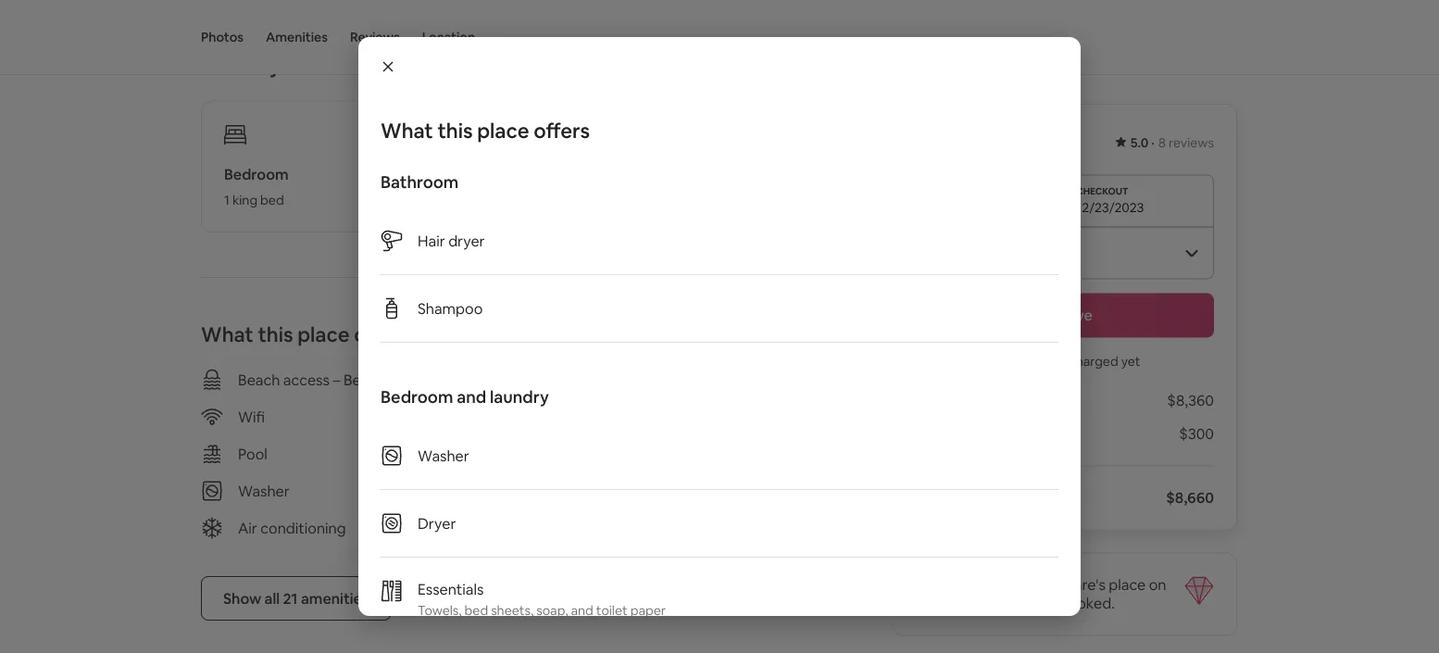 Task type: locate. For each thing, give the bounding box(es) containing it.
offers inside dialog
[[534, 117, 590, 144]]

and left toilet
[[571, 602, 594, 619]]

this up common
[[438, 117, 473, 144]]

total before taxes
[[916, 488, 1042, 507]]

and left laundry
[[457, 386, 487, 408]]

sheets,
[[491, 602, 534, 619]]

0 vertical spatial place
[[477, 117, 530, 144]]

taxes
[[1004, 488, 1042, 507]]

place inside "sulmare's place on airbnb is usually fully booked."
[[1109, 575, 1146, 594]]

before
[[954, 488, 1001, 507]]

0 vertical spatial dryer
[[548, 481, 587, 500]]

and
[[457, 386, 487, 408], [571, 602, 594, 619]]

1 horizontal spatial offers
[[534, 117, 590, 144]]

bedroom up king
[[224, 164, 289, 183]]

0 horizontal spatial 1
[[224, 192, 230, 208]]

you won't be charged yet
[[990, 353, 1141, 369]]

0 horizontal spatial this
[[258, 321, 293, 347]]

0 vertical spatial washer
[[418, 446, 470, 465]]

offers up spaces
[[534, 117, 590, 144]]

hair dryer
[[418, 231, 485, 250]]

total
[[916, 488, 951, 507]]

1 horizontal spatial bedroom
[[381, 386, 453, 408]]

place up spaces
[[477, 117, 530, 144]]

what inside dialog
[[381, 117, 433, 144]]

reviews
[[350, 29, 400, 45]]

place for bathroom
[[477, 117, 530, 144]]

washer down pool
[[238, 481, 290, 500]]

2 horizontal spatial place
[[1109, 575, 1146, 594]]

1
[[224, 192, 230, 208], [431, 192, 436, 208]]

conditioning
[[261, 518, 346, 537]]

1 horizontal spatial 1
[[431, 192, 436, 208]]

what this place offers up the access
[[201, 321, 411, 347]]

1 horizontal spatial place
[[477, 117, 530, 144]]

bedroom 1 king bed
[[224, 164, 289, 208]]

1 vertical spatial offers
[[354, 321, 411, 347]]

amenities button
[[266, 0, 328, 74]]

booked.
[[1059, 594, 1115, 613]]

what this place offers up common
[[381, 117, 590, 144]]

bathroom
[[381, 171, 459, 193]]

0 vertical spatial offers
[[534, 117, 590, 144]]

dryer
[[548, 481, 587, 500], [418, 514, 456, 533]]

what up the beach
[[201, 321, 254, 347]]

this inside dialog
[[438, 117, 473, 144]]

0 horizontal spatial bedroom
[[224, 164, 289, 183]]

place left on
[[1109, 575, 1146, 594]]

sulmare's
[[1043, 575, 1106, 594]]

0 horizontal spatial offers
[[354, 321, 411, 347]]

place up beach access – beachfront
[[298, 321, 350, 347]]

1 vertical spatial what this place offers
[[201, 321, 411, 347]]

1 horizontal spatial dryer
[[548, 481, 587, 500]]

1 vertical spatial this
[[258, 321, 293, 347]]

show all 21 amenities
[[223, 589, 369, 608]]

0 vertical spatial what
[[381, 117, 433, 144]]

bed inside essentials towels, bed sheets, soap, and toilet paper
[[465, 602, 488, 619]]

bedroom right –
[[381, 386, 453, 408]]

what
[[381, 117, 433, 144], [201, 321, 254, 347]]

bedroom
[[224, 164, 289, 183], [381, 386, 453, 408]]

bed right king
[[260, 192, 284, 208]]

bed inside the common spaces 1 sofa bed
[[467, 192, 491, 208]]

$300
[[1180, 424, 1215, 443]]

·
[[1152, 134, 1155, 151]]

what this place offers inside dialog
[[381, 117, 590, 144]]

washer down bedroom and laundry
[[418, 446, 470, 465]]

sleep
[[323, 53, 375, 79]]

this up the beach
[[258, 321, 293, 347]]

–
[[333, 370, 340, 389]]

yet
[[1122, 353, 1141, 369]]

what this place offers dialog
[[359, 37, 1081, 653]]

1 vertical spatial bedroom
[[381, 386, 453, 408]]

1 left king
[[224, 192, 230, 208]]

paper
[[631, 602, 666, 619]]

1 left sofa
[[431, 192, 436, 208]]

12/23/2023
[[1077, 199, 1145, 215]]

12/23/2023 button
[[916, 175, 1215, 227]]

usually
[[979, 594, 1025, 613]]

0 horizontal spatial dryer
[[418, 514, 456, 533]]

1 vertical spatial washer
[[238, 481, 290, 500]]

what up bathroom
[[381, 117, 433, 144]]

won't
[[1015, 353, 1048, 369]]

1 vertical spatial what
[[201, 321, 254, 347]]

where you'll sleep
[[201, 53, 375, 79]]

washer
[[418, 446, 470, 465], [238, 481, 290, 500]]

what this place offers
[[381, 117, 590, 144], [201, 321, 411, 347]]

place for beach access – beachfront
[[298, 321, 350, 347]]

1 vertical spatial and
[[571, 602, 594, 619]]

what this place offers for bathroom
[[381, 117, 590, 144]]

place inside dialog
[[477, 117, 530, 144]]

what for bathroom
[[381, 117, 433, 144]]

0 vertical spatial this
[[438, 117, 473, 144]]

1 1 from the left
[[224, 192, 230, 208]]

photos
[[201, 29, 244, 45]]

what this place offers for beach access – beachfront
[[201, 321, 411, 347]]

this
[[438, 117, 473, 144], [258, 321, 293, 347]]

0 vertical spatial what this place offers
[[381, 117, 590, 144]]

5.0
[[1131, 134, 1149, 151]]

1 horizontal spatial washer
[[418, 446, 470, 465]]

dryer inside what this place offers dialog
[[418, 514, 456, 533]]

offers
[[534, 117, 590, 144], [354, 321, 411, 347]]

offers up beachfront
[[354, 321, 411, 347]]

essentials
[[418, 580, 484, 599]]

2 vertical spatial place
[[1109, 575, 1146, 594]]

bed
[[260, 192, 284, 208], [467, 192, 491, 208], [465, 602, 488, 619]]

2 1 from the left
[[431, 192, 436, 208]]

beachfront
[[344, 370, 420, 389]]

0 vertical spatial bedroom
[[224, 164, 289, 183]]

bedroom inside what this place offers dialog
[[381, 386, 453, 408]]

0 horizontal spatial what
[[201, 321, 254, 347]]

21
[[283, 589, 298, 608]]

access
[[283, 370, 330, 389]]

air
[[238, 518, 257, 537]]

reviews
[[1169, 134, 1215, 151]]

1 horizontal spatial what
[[381, 117, 433, 144]]

0 horizontal spatial washer
[[238, 481, 290, 500]]

wifi
[[238, 407, 265, 426]]

dryer
[[449, 231, 485, 250]]

king
[[232, 192, 258, 208]]

and inside essentials towels, bed sheets, soap, and toilet paper
[[571, 602, 594, 619]]

0 vertical spatial and
[[457, 386, 487, 408]]

place
[[477, 117, 530, 144], [298, 321, 350, 347], [1109, 575, 1146, 594]]

1 vertical spatial dryer
[[418, 514, 456, 533]]

0 horizontal spatial place
[[298, 321, 350, 347]]

1 horizontal spatial this
[[438, 117, 473, 144]]

bed down essentials
[[465, 602, 488, 619]]

5.0 · 8 reviews
[[1131, 134, 1215, 151]]

1 horizontal spatial and
[[571, 602, 594, 619]]

show all 21 amenities button
[[201, 576, 392, 621]]

1 vertical spatial place
[[298, 321, 350, 347]]

offers for bathroom
[[534, 117, 590, 144]]

bed right sofa
[[467, 192, 491, 208]]



Task type: describe. For each thing, give the bounding box(es) containing it.
toilet
[[597, 602, 628, 619]]

you'll
[[270, 53, 319, 79]]

offers for beach access – beachfront
[[354, 321, 411, 347]]

hair
[[418, 231, 445, 250]]

common
[[431, 164, 496, 183]]

0 horizontal spatial and
[[457, 386, 487, 408]]

this for bathroom
[[438, 117, 473, 144]]

be
[[1051, 353, 1066, 369]]

beach access – beachfront
[[238, 370, 420, 389]]

soap,
[[537, 602, 568, 619]]

location button
[[422, 0, 475, 74]]

bedroom for bedroom and laundry
[[381, 386, 453, 408]]

is
[[966, 594, 976, 613]]

essentials towels, bed sheets, soap, and toilet paper
[[418, 580, 666, 619]]

spaces
[[499, 164, 548, 183]]

amenities
[[301, 589, 369, 608]]

amenities
[[266, 29, 328, 45]]

location
[[422, 29, 475, 45]]

this for beach access – beachfront
[[258, 321, 293, 347]]

sulmare's place on airbnb is usually fully booked.
[[916, 575, 1167, 613]]

$8,360
[[1168, 391, 1215, 410]]

on
[[1150, 575, 1167, 594]]

8
[[1159, 134, 1166, 151]]

washer inside what this place offers dialog
[[418, 446, 470, 465]]

sofa
[[439, 192, 464, 208]]

air conditioning
[[238, 518, 346, 537]]

show
[[223, 589, 261, 608]]

photos button
[[201, 0, 244, 74]]

reserve
[[1037, 306, 1093, 325]]

beach
[[238, 370, 280, 389]]

charged
[[1069, 353, 1119, 369]]

pool
[[238, 444, 268, 463]]

reserve button
[[916, 293, 1215, 338]]

what for beach access – beachfront
[[201, 321, 254, 347]]

$8,660
[[1167, 488, 1215, 507]]

all
[[265, 589, 280, 608]]

towels,
[[418, 602, 462, 619]]

reviews button
[[350, 0, 400, 74]]

1 inside the common spaces 1 sofa bed
[[431, 192, 436, 208]]

laundry
[[490, 386, 549, 408]]

you
[[990, 353, 1012, 369]]

bedroom for bedroom 1 king bed
[[224, 164, 289, 183]]

airbnb
[[916, 594, 962, 613]]

bed inside bedroom 1 king bed
[[260, 192, 284, 208]]

common spaces 1 sofa bed
[[431, 164, 548, 208]]

shampoo
[[418, 299, 483, 318]]

bedroom and laundry
[[381, 386, 549, 408]]

fully
[[1028, 594, 1056, 613]]

where
[[201, 53, 265, 79]]

1 inside bedroom 1 king bed
[[224, 192, 230, 208]]



Task type: vqa. For each thing, say whether or not it's contained in the screenshot.
Nov
no



